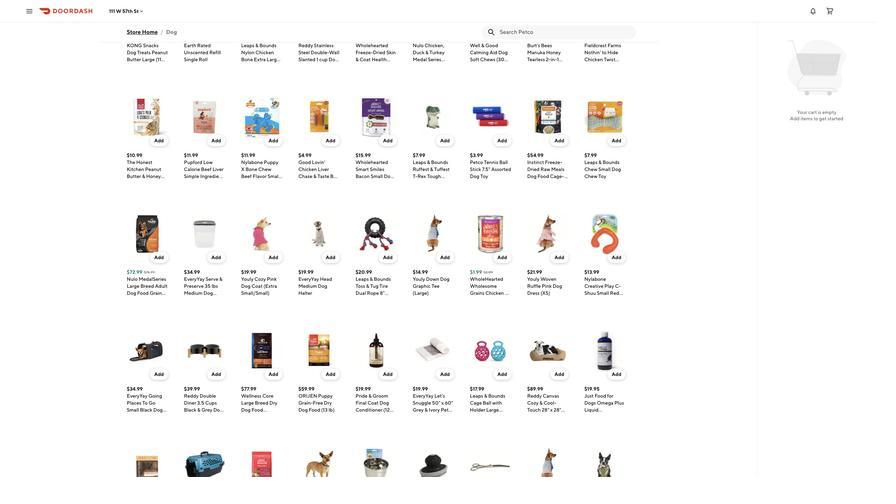 Task type: describe. For each thing, give the bounding box(es) containing it.
chew inside $11.99 nylabone puppy x bone chew beef flavor small dog toy
[[258, 167, 271, 172]]

double
[[200, 393, 216, 399]]

dog inside $17.99 burt's bees manuka honey tearless 2-in-1 dog shampoo & conditioner (16 oz)
[[527, 64, 537, 69]]

$2.09
[[484, 270, 493, 274]]

50"
[[432, 400, 441, 406]]

butter inside $10.99 the honest kitchen peanut butter & honey goat's milk n cookies dog treats (8 oz)
[[127, 173, 141, 179]]

(8 inside $19.95 just food for dogs omega plus liquid supplement (8 oz)
[[613, 414, 617, 420]]

$7.99 for $7.99 leaps & bounds chew small dog chew toy
[[584, 153, 597, 158]]

(12 inside wholehearted freeze-dried skin & coat health dog food toppers (12 oz)
[[356, 71, 362, 76]]

n
[[153, 180, 157, 186]]

oz) inside $15.99 wholehearted smart smiles bacon small dog dental treats (12 oz)
[[356, 187, 363, 193]]

& inside $89.99 reddy canvas cozy & cool- touch 28" x 28" small tan dog bed
[[540, 400, 543, 406]]

extra inside $7.99 leaps & bounds ruffest & tuffest t-rex tough plush with kevlar stitching 4" extra small dog toy
[[440, 187, 451, 193]]

honey inside $17.99 burt's bees manuka honey tearless 2-in-1 dog shampoo & conditioner (16 oz)
[[546, 50, 561, 55]]

the
[[127, 160, 135, 165]]

111 w 57th st button
[[109, 8, 144, 14]]

dog inside the $9.99 fieldcrest farms nothin' to hide chicken twist sticks dog treats (10 ct)
[[599, 64, 608, 69]]

petmate vari-kennels 19" blue dog crates 19" l x 12.3" w x 10.8" h image
[[184, 447, 225, 477]]

conditioner inside $19.99 pride & groom final coat dog conditioner (12 oz)
[[356, 407, 382, 413]]

(8 inside $10.99 the honest kitchen peanut butter & honey goat's milk n cookies dog treats (8 oz)
[[141, 194, 146, 200]]

add for $17.99 leaps & bounds cage ball with holder large assorted dog toy
[[497, 371, 507, 377]]

unscented
[[184, 50, 208, 55]]

beef inside $11.99 nylabone puppy x bone chew beef flavor small dog toy
[[241, 173, 252, 179]]

leaps & bounds ruffest & tuffest t-rex tough plush with kevlar stitching 4" extra small dog toy image
[[413, 97, 454, 138]]

everyyay going places to go small black dog carrier image
[[127, 330, 168, 371]]

nulo inside nulo chicken, duck & turkey medal series baked & brothy adult dry dog food (4.1 lb)
[[413, 43, 424, 48]]

groom
[[373, 393, 388, 399]]

pride
[[356, 393, 368, 399]]

farms
[[608, 43, 621, 48]]

dog inside '$39.99 reddy double diner 3.5 cups black & grey dog bowls'
[[213, 407, 223, 413]]

$72.99 $76.99 nulo medalseries large breed adult dog food grain free turkey & peas (24 lb)
[[127, 269, 168, 310]]

well & good curry shampoo dog brush image
[[413, 447, 454, 477]]

free inside $59.99 orijen puppy grain-free dry dog food (13 lb)
[[313, 400, 323, 406]]

leaps for plush
[[413, 160, 426, 165]]

wholehearted wholesome grains chicken & vegetables recipe stew plus wet all breeds puppy food can (12.5 oz) image
[[470, 213, 511, 255]]

add for $7.99 leaps & bounds chew small dog chew toy
[[612, 138, 622, 143]]

cage
[[470, 400, 482, 406]]

& inside $4.99 good lovin' chicken liver chase & taste bar small dog treats (2 ct)
[[313, 173, 317, 179]]

dog inside $15.99 wholehearted smart smiles bacon small dog dental treats (12 oz)
[[384, 173, 393, 179]]

oz) inside $10.99 the honest kitchen peanut butter & honey goat's milk n cookies dog treats (8 oz)
[[147, 194, 154, 200]]

rated
[[197, 43, 211, 48]]

$3.99
[[470, 153, 483, 158]]

youly cozy pink dog coat (extra small/small) image
[[241, 213, 283, 255]]

& inside $19.99 pride & groom final coat dog conditioner (12 oz)
[[369, 393, 372, 399]]

holder
[[470, 407, 485, 413]]

(4.1
[[425, 78, 433, 83]]

puppy for chew
[[264, 160, 278, 165]]

$10.99
[[127, 153, 142, 158]]

freeze- inside $54.99 instinct freeze- dried raw meals dog food cage- free chicken (25 oz)
[[545, 160, 562, 165]]

omega
[[597, 400, 614, 406]]

liquid
[[584, 407, 599, 413]]

pupford
[[184, 160, 202, 165]]

dog inside $7.99 leaps & bounds chew small dog chew toy
[[612, 167, 621, 172]]

chew right meals
[[584, 167, 598, 172]]

dried inside wholehearted freeze-dried skin & coat health dog food toppers (12 oz)
[[373, 50, 385, 55]]

add for $21.99 youly woven ruffle pink dog dress (xs)
[[555, 255, 564, 260]]

butter inside "$11.99 kong snacks dog treats peanut butter large (11 oz)"
[[127, 57, 141, 62]]

dog inside $10.99 the honest kitchen peanut butter & honey goat's milk n cookies dog treats (8 oz)
[[146, 187, 155, 193]]

bounds for $7.99 leaps & bounds ruffest & tuffest t-rex tough plush with kevlar stitching 4" extra small dog toy
[[431, 160, 448, 165]]

toy inside $7.99 leaps & bounds ruffest & tuffest t-rex tough plush with kevlar stitching 4" extra small dog toy
[[436, 194, 444, 200]]

food inside $59.99 orijen puppy grain-free dry dog food (13 lb)
[[309, 407, 320, 413]]

(24 inside the $77.99 wellness core large breed dry dog food deboned chicken & turkey meal (24 lb)
[[273, 421, 281, 427]]

meals
[[551, 167, 565, 172]]

dog inside $11.99 nylabone puppy x bone chew beef flavor small dog toy
[[241, 180, 251, 186]]

oz) inside $54.99 instinct freeze- dried raw meals dog food cage- free chicken (25 oz)
[[527, 187, 534, 193]]

extra inside leaps & bounds nylon chicken bone extra large dog dental chew toy
[[254, 57, 266, 62]]

training
[[184, 187, 202, 193]]

nulo medalseries large breed adult dog food grain free turkey & peas (24 lb) image
[[127, 213, 168, 255]]

taste
[[318, 173, 329, 179]]

shuu
[[584, 290, 596, 296]]

pink inside $21.99 youly woven ruffle pink dog dress (xs)
[[542, 283, 552, 289]]

calming
[[470, 50, 489, 55]]

tire
[[380, 283, 388, 289]]

leaps inside leaps & bounds nylon chicken bone extra large dog dental chew toy
[[241, 43, 254, 48]]

treats inside $10.99 the honest kitchen peanut butter & honey goat's milk n cookies dog treats (8 oz)
[[127, 194, 140, 200]]

bowl
[[298, 64, 310, 69]]

chicken inside the $77.99 wellness core large breed dry dog food deboned chicken & turkey meal (24 lb)
[[263, 414, 282, 420]]

$17.99 for leaps
[[470, 386, 484, 392]]

$34.99 for $34.99 everyyay going places to go small black dog carrier
[[127, 386, 143, 392]]

0 items, open order cart image
[[826, 7, 834, 15]]

& inside leaps & bounds nylon chicken bone extra large dog dental chew toy
[[255, 43, 259, 48]]

meal
[[261, 421, 272, 427]]

peanut inside $10.99 the honest kitchen peanut butter & honey goat's milk n cookies dog treats (8 oz)
[[145, 167, 161, 172]]

(large)
[[413, 290, 429, 296]]

breed inside the $72.99 $76.99 nulo medalseries large breed adult dog food grain free turkey & peas (24 lb)
[[140, 283, 154, 289]]

everyyay for 50"
[[413, 393, 434, 399]]

dry inside nulo chicken, duck & turkey medal series baked & brothy adult dry dog food (4.1 lb)
[[426, 71, 434, 76]]

grey inside '$19.99 everyyay let's snuggle 50" x 60" grey & ivory pet throw'
[[413, 407, 424, 413]]

everyyay head medium dog halter image
[[298, 213, 340, 255]]

youly for youly down dog graphic tee (large)
[[413, 276, 425, 282]]

add for $34.99 everyyay going places to go small black dog carrier
[[154, 371, 164, 377]]

$11.99 nylabone puppy x bone chew beef flavor small dog toy
[[241, 153, 280, 186]]

add for $3.99 petco tennis ball stick 7.5" assorted dog toy
[[497, 138, 507, 143]]

black inside '$39.99 reddy double diner 3.5 cups black & grey dog bowls'
[[184, 407, 196, 413]]

4"
[[434, 187, 439, 193]]

red
[[610, 290, 619, 296]]

smart
[[356, 167, 369, 172]]

kevlar
[[437, 180, 451, 186]]

2 28" from the left
[[554, 407, 561, 413]]

youly down dog graphic tee (large) image
[[413, 213, 454, 255]]

chicken inside $54.99 instinct freeze- dried raw meals dog food cage- free chicken (25 oz)
[[538, 180, 557, 186]]

add for $19.99 everyyay head medium dog halter
[[326, 255, 336, 260]]

bounds for $17.99 leaps & bounds cage ball with holder large assorted dog toy
[[488, 393, 505, 399]]

add for $59.99 orijen puppy grain-free dry dog food (13 lb)
[[326, 371, 336, 377]]

tuffest
[[434, 167, 450, 172]]

$19.95 just food for dogs omega plus liquid supplement (8 oz)
[[584, 386, 625, 420]]

medalseries
[[139, 276, 166, 282]]

(11
[[156, 57, 161, 62]]

dog inside reddy stainless steel double-wall slanted 1 cup dog bowl
[[329, 57, 338, 62]]

add for $20.99 leaps & bounds toss & tug tire dual rope 8" medium dog toy
[[383, 255, 393, 260]]

small inside $7.99 leaps & bounds ruffest & tuffest t-rex tough plush with kevlar stitching 4" extra small dog toy
[[413, 194, 425, 200]]

good inside $4.99 good lovin' chicken liver chase & taste bar small dog treats (2 ct)
[[298, 160, 311, 165]]

ingredient
[[200, 173, 224, 179]]

health
[[372, 57, 387, 62]]

add for $19.99 everyyay let's snuggle 50" x 60" grey & ivory pet throw
[[440, 371, 450, 377]]

everyyay serve & preserve 35 lbs medium dog food storage image
[[184, 213, 225, 255]]

& inside the $77.99 wellness core large breed dry dog food deboned chicken & turkey meal (24 lb)
[[241, 421, 244, 427]]

add for $17.99 burt's bees manuka honey tearless 2-in-1 dog shampoo & conditioner (16 oz)
[[555, 21, 564, 27]]

home
[[142, 29, 158, 35]]

chicken inside leaps & bounds nylon chicken bone extra large dog dental chew toy
[[256, 50, 274, 55]]

peanut inside "$11.99 kong snacks dog treats peanut butter large (11 oz)"
[[152, 50, 168, 55]]

small inside $13.99 nylabone creative play c- shuu small red dog toy
[[597, 290, 609, 296]]

$19.99 everyyay let's snuggle 50" x 60" grey & ivory pet throw
[[413, 386, 453, 420]]

go
[[149, 400, 155, 406]]

leaps & bounds chew small dog chew toy image
[[584, 97, 626, 138]]

empty retail cart image
[[784, 35, 850, 101]]

(xs)
[[541, 290, 550, 296]]

your cart is empty add items to get started
[[790, 109, 844, 121]]

Search Petco search field
[[500, 28, 631, 36]]

small inside $11.99 nylabone puppy x bone chew beef flavor small dog toy
[[268, 173, 280, 179]]

goat's
[[127, 180, 141, 186]]

cozy inside $19.99 youly cozy pink dog coat (extra small/small)
[[255, 276, 266, 282]]

bacon
[[356, 173, 370, 179]]

bone inside leaps & bounds nylon chicken bone extra large dog dental chew toy
[[241, 57, 253, 62]]

st
[[134, 8, 139, 14]]

adult inside nulo chicken, duck & turkey medal series baked & brothy adult dry dog food (4.1 lb)
[[413, 71, 425, 76]]

$19.99 everyyay head medium dog halter
[[298, 269, 332, 296]]

raw
[[541, 167, 550, 172]]

deboned
[[241, 414, 262, 420]]

$9.99 fieldcrest farms nothin' to hide chicken twist sticks dog treats (10 ct)
[[584, 36, 623, 76]]

dried inside $54.99 instinct freeze- dried raw meals dog food cage- free chicken (25 oz)
[[527, 167, 540, 172]]

ct) inside the $9.99 fieldcrest farms nothin' to hide chicken twist sticks dog treats (10 ct)
[[592, 71, 599, 76]]

add for $19.95 just food for dogs omega plus liquid supplement (8 oz)
[[612, 371, 622, 377]]

treats inside $4.99 good lovin' chicken liver chase & taste bar small dog treats (2 ct)
[[322, 180, 336, 186]]

$76.99
[[144, 270, 155, 274]]

medium inside $20.99 leaps & bounds toss & tug tire dual rope 8" medium dog toy
[[356, 297, 374, 303]]

nylabone creative play c-shuu small red dog toy image
[[584, 213, 626, 255]]

$21.99
[[527, 269, 542, 275]]

111 w 57th st
[[109, 8, 139, 14]]

toy inside $13.99 nylabone creative play c- shuu small red dog toy
[[595, 297, 603, 303]]

$17.99 for burt's
[[527, 36, 542, 41]]

add for $13.99 nylabone creative play c- shuu small red dog toy
[[612, 255, 622, 260]]

turkey for $77.99 wellness core large breed dry dog food deboned chicken & turkey meal (24 lb)
[[245, 421, 260, 427]]

down
[[426, 276, 439, 282]]

instinct freeze-dried raw meals dog food cage-free chicken (25 oz) image
[[527, 97, 569, 138]]

pet
[[441, 407, 449, 413]]

steel
[[298, 50, 310, 55]]

(12 inside $19.99 pride & groom final coat dog conditioner (12 oz)
[[383, 407, 390, 413]]

reddy double diner 3.5 cups black & grey dog bowls image
[[184, 330, 225, 371]]

$59.99 orijen puppy grain-free dry dog food (13 lb)
[[298, 386, 335, 413]]

chews
[[480, 57, 496, 62]]

for
[[607, 393, 614, 399]]

halter
[[298, 290, 312, 296]]

dog inside the $72.99 $76.99 nulo medalseries large breed adult dog food grain free turkey & peas (24 lb)
[[127, 290, 136, 296]]

shampoo
[[538, 64, 559, 69]]

core
[[262, 393, 273, 399]]

$34.99 everyyay serve & preserve 35 lbs medium dog food storage
[[184, 269, 223, 303]]

1 inside $17.99 burt's bees manuka honey tearless 2-in-1 dog shampoo & conditioner (16 oz)
[[557, 57, 559, 62]]

57th
[[122, 8, 133, 14]]

beef inside $11.99 pupford low calorie beef liver simple ingredient freeze dried dog training treats (2 oz)
[[201, 167, 212, 172]]

leaps & bounds nylon chicken bone extra large dog dental chew toy
[[241, 43, 281, 76]]

get
[[819, 116, 827, 121]]

wellness core large breed dry dog food deboned chicken & turkey meal (24 lb) image
[[241, 330, 283, 371]]

just
[[584, 393, 594, 399]]

lb) inside the $72.99 $76.99 nulo medalseries large breed adult dog food grain free turkey & peas (24 lb)
[[147, 304, 153, 310]]

chase
[[298, 173, 312, 179]]

nylabone for $13.99
[[584, 276, 606, 282]]

$11.99 for $11.99 nylabone puppy x bone chew beef flavor small dog toy
[[241, 153, 255, 158]]

food inside nulo chicken, duck & turkey medal series baked & brothy adult dry dog food (4.1 lb)
[[413, 78, 424, 83]]

dog inside wholehearted freeze-dried skin & coat health dog food toppers (12 oz)
[[356, 64, 365, 69]]

lb) inside the $77.99 wellness core large breed dry dog food deboned chicken & turkey meal (24 lb)
[[241, 428, 247, 434]]

black inside $34.99 everyyay going places to go small black dog carrier
[[140, 407, 152, 413]]

add for $9.99 fieldcrest farms nothin' to hide chicken twist sticks dog treats (10 ct)
[[612, 21, 622, 27]]

grain-
[[298, 400, 313, 406]]

& inside '$19.99 everyyay let's snuggle 50" x 60" grey & ivory pet throw'
[[425, 407, 428, 413]]

& inside '$39.99 reddy double diner 3.5 cups black & grey dog bowls'
[[197, 407, 200, 413]]

$7.99 leaps & bounds ruffest & tuffest t-rex tough plush with kevlar stitching 4" extra small dog toy
[[413, 153, 451, 200]]

cool-
[[544, 400, 557, 406]]

places
[[127, 400, 141, 406]]

add for $54.99 instinct freeze- dried raw meals dog food cage- free chicken (25 oz)
[[555, 138, 564, 143]]

cozy inside $89.99 reddy canvas cozy & cool- touch 28" x 28" small tan dog bed
[[527, 400, 539, 406]]

cup
[[319, 57, 328, 62]]

3.5
[[197, 400, 204, 406]]

food inside "$34.99 everyyay serve & preserve 35 lbs medium dog food storage"
[[184, 297, 196, 303]]

well & good curved blade shears image
[[470, 447, 511, 477]]

$19.95
[[584, 386, 600, 392]]

with inside the $17.99 leaps & bounds cage ball with holder large assorted dog toy
[[492, 400, 502, 406]]

add for $11.99 well & good calming aid dog soft chews (30 ct)
[[497, 21, 507, 27]]

bees
[[541, 43, 552, 48]]

dogs
[[584, 400, 596, 406]]

ruffle
[[527, 283, 541, 289]]

free inside the $72.99 $76.99 nulo medalseries large breed adult dog food grain free turkey & peas (24 lb)
[[127, 297, 137, 303]]

skin
[[386, 50, 396, 55]]

turkey inside nulo chicken, duck & turkey medal series baked & brothy adult dry dog food (4.1 lb)
[[430, 50, 445, 55]]

$21.99 youly woven ruffle pink dog dress (xs)
[[527, 269, 562, 296]]

large inside the $17.99 leaps & bounds cage ball with holder large assorted dog toy
[[486, 407, 499, 413]]

nulo inside the $72.99 $76.99 nulo medalseries large breed adult dog food grain free turkey & peas (24 lb)
[[127, 276, 138, 282]]

to inside your cart is empty add items to get started
[[814, 116, 818, 121]]

treats inside the $9.99 fieldcrest farms nothin' to hide chicken twist sticks dog treats (10 ct)
[[609, 64, 623, 69]]

add for $89.99 reddy canvas cozy & cool- touch 28" x 28" small tan dog bed
[[555, 371, 564, 377]]

$11.99 kong snacks dog treats peanut butter large (11 oz)
[[127, 36, 168, 69]]



Task type: vqa. For each thing, say whether or not it's contained in the screenshot.


Task type: locate. For each thing, give the bounding box(es) containing it.
honey inside $10.99 the honest kitchen peanut butter & honey goat's milk n cookies dog treats (8 oz)
[[146, 173, 161, 179]]

youly pink dog sock pack (l/xl) image
[[298, 447, 340, 477]]

honey up in-
[[546, 50, 561, 55]]

black down to
[[140, 407, 152, 413]]

ivory
[[429, 407, 440, 413]]

0 vertical spatial (8
[[141, 194, 146, 200]]

toss
[[356, 283, 365, 289]]

lb) inside $59.99 orijen puppy grain-free dry dog food (13 lb)
[[329, 407, 335, 413]]

$11.99 down store
[[127, 36, 141, 41]]

$59.99
[[298, 386, 315, 392]]

2 wholehearted from the top
[[356, 160, 388, 165]]

chicken down nothin'
[[584, 57, 603, 62]]

x down cool-
[[550, 407, 553, 413]]

2 horizontal spatial youly
[[527, 276, 540, 282]]

1 vertical spatial (12
[[386, 180, 393, 186]]

$4.99 good lovin' chicken liver chase & taste bar small dog treats (2 ct)
[[298, 153, 338, 193]]

turkey up series
[[430, 50, 445, 55]]

& inside the $72.99 $76.99 nulo medalseries large breed adult dog food grain free turkey & peas (24 lb)
[[154, 297, 157, 303]]

leaps & bounds cage ball with holder large assorted dog toy image
[[470, 330, 511, 371]]

youly for youly cozy pink dog coat (extra small/small)
[[241, 276, 254, 282]]

c-
[[615, 283, 621, 289]]

add for $39.99 reddy double diner 3.5 cups black & grey dog bowls
[[211, 371, 221, 377]]

$19.99 for $19.99 everyyay let's snuggle 50" x 60" grey & ivory pet throw
[[413, 386, 428, 392]]

puppy for dry
[[318, 393, 333, 399]]

youly down dog graphic tee (xl) image
[[527, 447, 569, 477]]

$19.99 up the snuggle
[[413, 386, 428, 392]]

chew up flavor
[[258, 167, 271, 172]]

coat for &
[[368, 400, 379, 406]]

large inside the $77.99 wellness core large breed dry dog food deboned chicken & turkey meal (24 lb)
[[241, 400, 254, 406]]

bounds inside $20.99 leaps & bounds toss & tug tire dual rope 8" medium dog toy
[[374, 276, 391, 282]]

everyyay inside '$19.99 everyyay let's snuggle 50" x 60" grey & ivory pet throw'
[[413, 393, 434, 399]]

ct)
[[470, 64, 476, 69], [592, 71, 599, 76], [304, 187, 310, 193]]

food left (4.1
[[413, 78, 424, 83]]

small inside $34.99 everyyay going places to go small black dog carrier
[[127, 407, 139, 413]]

chicken inside the $9.99 fieldcrest farms nothin' to hide chicken twist sticks dog treats (10 ct)
[[584, 57, 603, 62]]

food inside $19.95 just food for dogs omega plus liquid supplement (8 oz)
[[595, 393, 606, 399]]

bowls
[[184, 414, 197, 420]]

wholehearted up health
[[356, 43, 388, 48]]

0 vertical spatial breed
[[140, 283, 154, 289]]

dental inside $15.99 wholehearted smart smiles bacon small dog dental treats (12 oz)
[[356, 180, 371, 186]]

food left grain
[[137, 290, 149, 296]]

dog inside $14.99 youly down dog graphic tee (large)
[[440, 276, 450, 282]]

leaps inside $7.99 leaps & bounds ruffest & tuffest t-rex tough plush with kevlar stitching 4" extra small dog toy
[[413, 160, 426, 165]]

1 vertical spatial honey
[[146, 173, 161, 179]]

1 butter from the top
[[127, 57, 141, 62]]

0 vertical spatial freeze-
[[356, 50, 373, 55]]

everyyay for to
[[127, 393, 147, 399]]

reddy canvas cozy & cool-touch 28" x 28" small tan dog bed image
[[527, 330, 569, 371]]

medium down dual
[[356, 297, 374, 303]]

pride & groom final coat dog conditioner (12 oz) image
[[356, 330, 397, 371]]

1 vertical spatial to
[[814, 116, 818, 121]]

wholehearted up smiles
[[356, 160, 388, 165]]

2-
[[546, 57, 551, 62]]

carrier
[[127, 414, 142, 420]]

stainless
[[314, 43, 334, 48]]

0 horizontal spatial nylabone
[[241, 160, 263, 165]]

beef
[[201, 167, 212, 172], [241, 173, 252, 179]]

$11.99 for $11.99 kong snacks dog treats peanut butter large (11 oz)
[[127, 36, 141, 41]]

chicken inside $4.99 good lovin' chicken liver chase & taste bar small dog treats (2 ct)
[[298, 167, 317, 172]]

dental down nylon
[[252, 64, 267, 69]]

2 black from the left
[[184, 407, 196, 413]]

started
[[828, 116, 844, 121]]

toy inside $7.99 leaps & bounds chew small dog chew toy
[[599, 173, 606, 179]]

lb) down grain
[[147, 304, 153, 310]]

nulo down $72.99
[[127, 276, 138, 282]]

wholehearted smart smiles bacon small dog dental treats (12 oz) image
[[356, 97, 397, 138]]

nylabone for $11.99
[[241, 160, 263, 165]]

beef down x
[[241, 173, 252, 179]]

leaps for 8"
[[356, 276, 369, 282]]

earth
[[184, 43, 196, 48]]

stick
[[470, 167, 481, 172]]

everyyay up halter
[[298, 276, 319, 282]]

youly up 'small/small)'
[[241, 276, 254, 282]]

1 left cup
[[316, 57, 318, 62]]

& inside wholehearted freeze-dried skin & coat health dog food toppers (12 oz)
[[356, 57, 359, 62]]

wall
[[329, 50, 339, 55]]

1 horizontal spatial $7.99
[[584, 153, 597, 158]]

28" down cool-
[[554, 407, 561, 413]]

0 vertical spatial $34.99
[[184, 269, 200, 275]]

chicken,
[[425, 43, 444, 48]]

$11.99 for $11.99 pupford low calorie beef liver simple ingredient freeze dried dog training treats (2 oz)
[[184, 153, 198, 158]]

grain
[[150, 290, 162, 296]]

lixit stainless steel cage with bracket 20 oz dog crock bowl image
[[356, 447, 397, 477]]

0 horizontal spatial medium
[[184, 290, 203, 296]]

$17.99 up burt's
[[527, 36, 542, 41]]

large inside "$11.99 kong snacks dog treats peanut butter large (11 oz)"
[[142, 57, 155, 62]]

reddy for $89.99 reddy canvas cozy & cool- touch 28" x 28" small tan dog bed
[[527, 393, 542, 399]]

1 horizontal spatial good
[[486, 43, 498, 48]]

& inside $7.99 leaps & bounds chew small dog chew toy
[[599, 160, 602, 165]]

peas
[[127, 304, 137, 310]]

simple
[[184, 173, 199, 179]]

bounds
[[260, 43, 277, 48], [431, 160, 448, 165], [603, 160, 620, 165], [374, 276, 391, 282], [488, 393, 505, 399]]

0 vertical spatial free
[[527, 180, 537, 186]]

0 vertical spatial conditioner
[[527, 71, 554, 76]]

$39.99
[[184, 386, 200, 392]]

1 vertical spatial beef
[[241, 173, 252, 179]]

good lovin' chicken liver chase & taste bar small dog treats (2 ct) image
[[298, 97, 340, 138]]

0 vertical spatial beef
[[201, 167, 212, 172]]

food left (13
[[309, 407, 320, 413]]

0 horizontal spatial assorted
[[470, 414, 490, 420]]

111
[[109, 8, 115, 14]]

charlotte's web hip and joint chews alternative dog supplement chicken flavor (30 ct) image
[[127, 447, 168, 477]]

0 horizontal spatial to
[[602, 50, 607, 55]]

0 horizontal spatial dry
[[269, 400, 277, 406]]

reddy down $89.99
[[527, 393, 542, 399]]

1 horizontal spatial puppy
[[318, 393, 333, 399]]

nulo
[[413, 43, 424, 48], [127, 276, 138, 282]]

1 vertical spatial dried
[[527, 167, 540, 172]]

dried down instinct
[[527, 167, 540, 172]]

1 vertical spatial turkey
[[138, 297, 153, 303]]

dog inside nulo chicken, duck & turkey medal series baked & brothy adult dry dog food (4.1 lb)
[[435, 71, 445, 76]]

add for $72.99 $76.99 nulo medalseries large breed adult dog food grain free turkey & peas (24 lb)
[[154, 255, 164, 260]]

everyyay for dog
[[298, 276, 319, 282]]

turkey down the deboned
[[245, 421, 260, 427]]

puppy up (13
[[318, 393, 333, 399]]

small inside $7.99 leaps & bounds chew small dog chew toy
[[599, 167, 611, 172]]

1 right 2-
[[557, 57, 559, 62]]

treats down bar
[[322, 180, 336, 186]]

oz) inside "$11.99 kong snacks dog treats peanut butter large (11 oz)"
[[127, 64, 134, 69]]

(12
[[356, 71, 362, 76], [386, 180, 393, 186], [383, 407, 390, 413]]

bounds inside the $17.99 leaps & bounds cage ball with holder large assorted dog toy
[[488, 393, 505, 399]]

$11.99 pupford low calorie beef liver simple ingredient freeze dried dog training treats (2 oz)
[[184, 153, 224, 200]]

$4.99
[[298, 153, 312, 158]]

0 vertical spatial $17.99
[[527, 36, 542, 41]]

single
[[184, 57, 198, 62]]

plus
[[615, 400, 624, 406]]

add for $77.99 wellness core large breed dry dog food deboned chicken & turkey meal (24 lb)
[[269, 371, 278, 377]]

large down wellness
[[241, 400, 254, 406]]

$34.99 up "preserve"
[[184, 269, 200, 275]]

1 vertical spatial assorted
[[470, 414, 490, 420]]

dried down ingredient
[[200, 180, 213, 186]]

dog inside $20.99 leaps & bounds toss & tug tire dual rope 8" medium dog toy
[[375, 297, 385, 303]]

1 vertical spatial conditioner
[[356, 407, 382, 413]]

leaps
[[241, 43, 254, 48], [413, 160, 426, 165], [584, 160, 598, 165], [356, 276, 369, 282], [470, 393, 483, 399]]

youly woven ruffle pink dog dress (xs) image
[[527, 213, 569, 255]]

1 vertical spatial ct)
[[592, 71, 599, 76]]

good down the $4.99
[[298, 160, 311, 165]]

$19.99 up pride
[[356, 386, 371, 392]]

grey down the cups
[[201, 407, 212, 413]]

(10
[[584, 71, 592, 76]]

assorted inside the $17.99 leaps & bounds cage ball with holder large assorted dog toy
[[470, 414, 490, 420]]

2 horizontal spatial turkey
[[430, 50, 445, 55]]

$34.99 up places
[[127, 386, 143, 392]]

t-
[[413, 173, 418, 179]]

nylabone up creative
[[584, 276, 606, 282]]

0 horizontal spatial puppy
[[264, 160, 278, 165]]

1 horizontal spatial (8
[[613, 414, 617, 420]]

$34.99 for $34.99 everyyay serve & preserve 35 lbs medium dog food storage
[[184, 269, 200, 275]]

the honest kitchen peanut butter & honey goat's milk n cookies dog treats (8 oz) image
[[127, 97, 168, 138]]

0 horizontal spatial breed
[[140, 283, 154, 289]]

add for $7.99 leaps & bounds ruffest & tuffest t-rex tough plush with kevlar stitching 4" extra small dog toy
[[440, 138, 450, 143]]

everyyay let's snuggle 50" x 60" grey & ivory pet throw image
[[413, 330, 454, 371]]

add for $10.99 the honest kitchen peanut butter & honey goat's milk n cookies dog treats (8 oz)
[[154, 138, 164, 143]]

food inside the $72.99 $76.99 nulo medalseries large breed adult dog food grain free turkey & peas (24 lb)
[[137, 290, 149, 296]]

toy inside the $3.99 petco tennis ball stick 7.5" assorted dog toy
[[480, 173, 488, 179]]

dog inside the $3.99 petco tennis ball stick 7.5" assorted dog toy
[[470, 173, 479, 179]]

$17.99
[[527, 36, 542, 41], [470, 386, 484, 392]]

dry for $59.99 orijen puppy grain-free dry dog food (13 lb)
[[324, 400, 332, 406]]

coat inside wholehearted freeze-dried skin & coat health dog food toppers (12 oz)
[[360, 57, 371, 62]]

to left hide
[[602, 50, 607, 55]]

dried up health
[[373, 50, 385, 55]]

0 vertical spatial to
[[602, 50, 607, 55]]

youly for youly woven ruffle pink dog dress (xs)
[[527, 276, 540, 282]]

lovin'
[[312, 160, 325, 165]]

in-
[[551, 57, 557, 62]]

treats inside $15.99 wholehearted smart smiles bacon small dog dental treats (12 oz)
[[372, 180, 385, 186]]

28"
[[542, 407, 549, 413], [554, 407, 561, 413]]

dog inside $19.99 everyyay head medium dog halter
[[318, 283, 327, 289]]

treats inside "$11.99 kong snacks dog treats peanut butter large (11 oz)"
[[137, 50, 151, 55]]

dog inside leaps & bounds nylon chicken bone extra large dog dental chew toy
[[241, 64, 251, 69]]

0 vertical spatial butter
[[127, 57, 141, 62]]

turkey inside the $72.99 $76.99 nulo medalseries large breed adult dog food grain free turkey & peas (24 lb)
[[138, 297, 153, 303]]

nylabone puppy x bone chew beef flavor small dog toy image
[[241, 97, 283, 138]]

free up (13
[[313, 400, 323, 406]]

2 grey from the left
[[413, 407, 424, 413]]

/
[[161, 29, 163, 35]]

1 horizontal spatial nulo
[[413, 43, 424, 48]]

2 vertical spatial medium
[[356, 297, 374, 303]]

1 $7.99 from the left
[[413, 153, 425, 158]]

1 horizontal spatial liver
[[318, 167, 329, 172]]

to inside the $9.99 fieldcrest farms nothin' to hide chicken twist sticks dog treats (10 ct)
[[602, 50, 607, 55]]

3 youly from the left
[[527, 276, 540, 282]]

0 horizontal spatial pink
[[267, 276, 277, 282]]

reddy inside '$39.99 reddy double diner 3.5 cups black & grey dog bowls'
[[184, 393, 199, 399]]

with down tough
[[426, 180, 436, 186]]

$13.99 nylabone creative play c- shuu small red dog toy
[[584, 269, 621, 303]]

dry down core
[[269, 400, 277, 406]]

0 vertical spatial wholehearted
[[356, 43, 388, 48]]

instinct
[[527, 160, 544, 165]]

adult down 'baked'
[[413, 71, 425, 76]]

dry up (13
[[324, 400, 332, 406]]

tan
[[540, 414, 548, 420]]

$77.99
[[241, 386, 256, 392]]

grey up throw
[[413, 407, 424, 413]]

cozy up touch
[[527, 400, 539, 406]]

good up aid
[[486, 43, 498, 48]]

coat up 'small/small)'
[[252, 283, 263, 289]]

turkey for $72.99 $76.99 nulo medalseries large breed adult dog food grain free turkey & peas (24 lb)
[[138, 297, 153, 303]]

manuka
[[527, 50, 545, 55]]

(24 right peas
[[138, 304, 146, 310]]

$11.99 up pupford
[[184, 153, 198, 158]]

dog inside $21.99 youly woven ruffle pink dog dress (xs)
[[553, 283, 562, 289]]

1 horizontal spatial to
[[814, 116, 818, 121]]

2 vertical spatial free
[[313, 400, 323, 406]]

dry up (4.1
[[426, 71, 434, 76]]

1 horizontal spatial extra
[[440, 187, 451, 193]]

2 horizontal spatial free
[[527, 180, 537, 186]]

$9.99
[[584, 36, 598, 41]]

1 vertical spatial medium
[[184, 290, 203, 296]]

everyyay for preserve
[[184, 276, 205, 282]]

toy inside $11.99 nylabone puppy x bone chew beef flavor small dog toy
[[252, 180, 259, 186]]

pink up (xs)
[[542, 283, 552, 289]]

0 vertical spatial good
[[486, 43, 498, 48]]

w
[[116, 8, 121, 14]]

1 vertical spatial $17.99
[[470, 386, 484, 392]]

black down diner
[[184, 407, 196, 413]]

$11.99 for $11.99 well & good calming aid dog soft chews (30 ct)
[[470, 36, 484, 41]]

0 horizontal spatial ct)
[[304, 187, 310, 193]]

0 vertical spatial honey
[[546, 50, 561, 55]]

liver up ingredient
[[213, 167, 224, 172]]

2 butter from the top
[[127, 173, 141, 179]]

ct) down soft
[[470, 64, 476, 69]]

$19.99 for $19.99 pride & groom final coat dog conditioner (12 oz)
[[356, 386, 371, 392]]

food down health
[[366, 64, 378, 69]]

1 horizontal spatial cozy
[[527, 400, 539, 406]]

1 grey from the left
[[201, 407, 212, 413]]

1 liver from the left
[[213, 167, 224, 172]]

1 horizontal spatial adult
[[413, 71, 425, 76]]

$19.99 for $19.99 everyyay head medium dog halter
[[298, 269, 314, 275]]

reddy down '$39.99'
[[184, 393, 199, 399]]

1 horizontal spatial $34.99
[[184, 269, 200, 275]]

assorted down holder at the right bottom of page
[[470, 414, 490, 420]]

add for $11.99 nylabone puppy x bone chew beef flavor small dog toy
[[269, 138, 278, 143]]

conditioner down shampoo
[[527, 71, 554, 76]]

calorie
[[184, 167, 200, 172]]

nylabone up x
[[241, 160, 263, 165]]

food inside wholehearted freeze-dried skin & coat health dog food toppers (12 oz)
[[366, 64, 378, 69]]

$17.99 up cage
[[470, 386, 484, 392]]

chicken up 'meal'
[[263, 414, 282, 420]]

$1.99
[[470, 269, 482, 275]]

lb) down the deboned
[[241, 428, 247, 434]]

food inside $54.99 instinct freeze- dried raw meals dog food cage- free chicken (25 oz)
[[538, 173, 549, 179]]

large left (11
[[142, 57, 155, 62]]

ball inside the $17.99 leaps & bounds cage ball with holder large assorted dog toy
[[483, 400, 491, 406]]

freeze- up meals
[[545, 160, 562, 165]]

2 1 from the left
[[557, 57, 559, 62]]

dental inside leaps & bounds nylon chicken bone extra large dog dental chew toy
[[252, 64, 267, 69]]

0 horizontal spatial dried
[[200, 180, 213, 186]]

0 horizontal spatial 28"
[[542, 407, 549, 413]]

bounds for $20.99 leaps & bounds toss & tug tire dual rope 8" medium dog toy
[[374, 276, 391, 282]]

food down "preserve"
[[184, 297, 196, 303]]

1 horizontal spatial black
[[184, 407, 196, 413]]

$34.99
[[184, 269, 200, 275], [127, 386, 143, 392]]

0 vertical spatial medium
[[298, 283, 317, 289]]

freeze- inside wholehearted freeze-dried skin & coat health dog food toppers (12 oz)
[[356, 50, 373, 55]]

1 horizontal spatial conditioner
[[527, 71, 554, 76]]

youly inside $19.99 youly cozy pink dog coat (extra small/small)
[[241, 276, 254, 282]]

treats down ingredient
[[203, 187, 216, 193]]

butter up goat's
[[127, 173, 141, 179]]

cage-
[[550, 173, 564, 179]]

1 horizontal spatial youly
[[413, 276, 425, 282]]

add for $4.99 good lovin' chicken liver chase & taste bar small dog treats (2 ct)
[[326, 138, 336, 143]]

youly inside $21.99 youly woven ruffle pink dog dress (xs)
[[527, 276, 540, 282]]

0 horizontal spatial $17.99
[[470, 386, 484, 392]]

2 (2 from the left
[[298, 187, 303, 193]]

7.5"
[[482, 167, 490, 172]]

1 horizontal spatial free
[[313, 400, 323, 406]]

large inside leaps & bounds nylon chicken bone extra large dog dental chew toy
[[267, 57, 279, 62]]

$19.99 inside $19.99 pride & groom final coat dog conditioner (12 oz)
[[356, 386, 371, 392]]

add button
[[150, 18, 168, 29], [150, 18, 168, 29], [207, 18, 225, 29], [207, 18, 225, 29], [264, 18, 283, 29], [264, 18, 283, 29], [322, 18, 340, 29], [322, 18, 340, 29], [379, 18, 397, 29], [379, 18, 397, 29], [436, 18, 454, 29], [436, 18, 454, 29], [493, 18, 511, 29], [493, 18, 511, 29], [551, 18, 569, 29], [551, 18, 569, 29], [608, 18, 626, 29], [608, 18, 626, 29], [150, 135, 168, 146], [150, 135, 168, 146], [207, 135, 225, 146], [207, 135, 225, 146], [264, 135, 283, 146], [264, 135, 283, 146], [322, 135, 340, 146], [322, 135, 340, 146], [379, 135, 397, 146], [379, 135, 397, 146], [436, 135, 454, 146], [436, 135, 454, 146], [493, 135, 511, 146], [493, 135, 511, 146], [551, 135, 569, 146], [551, 135, 569, 146], [608, 135, 626, 146], [608, 135, 626, 146], [150, 252, 168, 263], [150, 252, 168, 263], [207, 252, 225, 263], [207, 252, 225, 263], [264, 252, 283, 263], [264, 252, 283, 263], [322, 252, 340, 263], [322, 252, 340, 263], [379, 252, 397, 263], [379, 252, 397, 263], [436, 252, 454, 263], [436, 252, 454, 263], [493, 252, 511, 263], [493, 252, 511, 263], [551, 252, 569, 263], [551, 252, 569, 263], [608, 252, 626, 263], [608, 252, 626, 263], [150, 369, 168, 380], [150, 369, 168, 380], [207, 369, 225, 380], [207, 369, 225, 380], [264, 369, 283, 380], [264, 369, 283, 380], [322, 369, 340, 380], [322, 369, 340, 380], [379, 369, 397, 380], [379, 369, 397, 380], [436, 369, 454, 380], [436, 369, 454, 380], [493, 369, 511, 380], [493, 369, 511, 380], [551, 369, 569, 380], [551, 369, 569, 380], [608, 369, 626, 380], [608, 369, 626, 380]]

0 vertical spatial turkey
[[430, 50, 445, 55]]

0 horizontal spatial (2
[[217, 187, 222, 193]]

(8 down plus
[[613, 414, 617, 420]]

1 vertical spatial bone
[[246, 167, 257, 172]]

dog inside the $17.99 leaps & bounds cage ball with holder large assorted dog toy
[[491, 414, 500, 420]]

(2 down ingredient
[[217, 187, 222, 193]]

youly down $14.99
[[413, 276, 425, 282]]

open menu image
[[25, 7, 34, 15]]

(8 down cookies on the top of page
[[141, 194, 146, 200]]

petco tennis ball stick 7.5" assorted dog toy image
[[470, 97, 511, 138]]

1 horizontal spatial dry
[[324, 400, 332, 406]]

dog inside $19.99 youly cozy pink dog coat (extra small/small)
[[241, 283, 251, 289]]

medium up halter
[[298, 283, 317, 289]]

0 horizontal spatial grey
[[201, 407, 212, 413]]

0 vertical spatial dried
[[373, 50, 385, 55]]

youly up ruffle
[[527, 276, 540, 282]]

0 vertical spatial bone
[[241, 57, 253, 62]]

1 horizontal spatial nylabone
[[584, 276, 606, 282]]

0 horizontal spatial $34.99
[[127, 386, 143, 392]]

dry for $77.99 wellness core large breed dry dog food deboned chicken & turkey meal (24 lb)
[[269, 400, 277, 406]]

0 horizontal spatial 1
[[316, 57, 318, 62]]

add for $19.99 youly cozy pink dog coat (extra small/small)
[[269, 255, 278, 260]]

coat inside $19.99 pride & groom final coat dog conditioner (12 oz)
[[368, 400, 379, 406]]

reddy
[[298, 43, 313, 48], [184, 393, 199, 399], [527, 393, 542, 399]]

1 vertical spatial freeze-
[[545, 160, 562, 165]]

snacks
[[143, 43, 159, 48]]

treats down cookies on the top of page
[[127, 194, 140, 200]]

0 vertical spatial with
[[426, 180, 436, 186]]

$20.99
[[356, 269, 372, 275]]

honest
[[136, 160, 152, 165]]

1 horizontal spatial 1
[[557, 57, 559, 62]]

add for $14.99 youly down dog graphic tee (large)
[[440, 255, 450, 260]]

oz) inside $19.95 just food for dogs omega plus liquid supplement (8 oz)
[[618, 414, 625, 420]]

liver
[[213, 167, 224, 172], [318, 167, 329, 172]]

breed down core
[[255, 400, 268, 406]]

(16
[[555, 71, 562, 76]]

0 horizontal spatial conditioner
[[356, 407, 382, 413]]

assorted inside the $3.99 petco tennis ball stick 7.5" assorted dog toy
[[491, 167, 511, 172]]

roll
[[199, 57, 208, 62]]

0 vertical spatial nylabone
[[241, 160, 263, 165]]

empty
[[822, 109, 837, 115]]

chicken down cage-
[[538, 180, 557, 186]]

1 vertical spatial butter
[[127, 173, 141, 179]]

2 youly from the left
[[413, 276, 425, 282]]

bone down nylon
[[241, 57, 253, 62]]

x left 60" at right
[[441, 400, 444, 406]]

dog inside $11.99 pupford low calorie beef liver simple ingredient freeze dried dog training treats (2 oz)
[[214, 180, 223, 186]]

oz) inside wholehearted freeze-dried skin & coat health dog food toppers (12 oz)
[[363, 71, 370, 76]]

1 vertical spatial extra
[[440, 187, 451, 193]]

medium inside $19.99 everyyay head medium dog halter
[[298, 283, 317, 289]]

1 vertical spatial cozy
[[527, 400, 539, 406]]

liver inside $11.99 pupford low calorie beef liver simple ingredient freeze dried dog training treats (2 oz)
[[213, 167, 224, 172]]

treats down twist
[[609, 64, 623, 69]]

reddy for $39.99 reddy double diner 3.5 cups black & grey dog bowls
[[184, 393, 199, 399]]

2 vertical spatial (12
[[383, 407, 390, 413]]

0 vertical spatial ball
[[499, 160, 508, 165]]

nothin'
[[584, 50, 601, 55]]

$7.99 inside $7.99 leaps & bounds ruffest & tuffest t-rex tough plush with kevlar stitching 4" extra small dog toy
[[413, 153, 425, 158]]

add for $34.99 everyyay serve & preserve 35 lbs medium dog food storage
[[211, 255, 221, 260]]

ct) right (10
[[592, 71, 599, 76]]

small inside $89.99 reddy canvas cozy & cool- touch 28" x 28" small tan dog bed
[[527, 414, 540, 420]]

extra
[[254, 57, 266, 62], [440, 187, 451, 193]]

turkey
[[430, 50, 445, 55], [138, 297, 153, 303], [245, 421, 260, 427]]

add for $15.99 wholehearted smart smiles bacon small dog dental treats (12 oz)
[[383, 138, 393, 143]]

notification bell image
[[809, 7, 817, 15]]

rope
[[367, 290, 379, 296]]

small inside $15.99 wholehearted smart smiles bacon small dog dental treats (12 oz)
[[371, 173, 383, 179]]

dental down bacon
[[356, 180, 371, 186]]

add for $11.99 kong snacks dog treats peanut butter large (11 oz)
[[154, 21, 164, 27]]

2 horizontal spatial medium
[[356, 297, 374, 303]]

$11.99 up x
[[241, 153, 255, 158]]

2 vertical spatial turkey
[[245, 421, 260, 427]]

1 vertical spatial nulo
[[127, 276, 138, 282]]

orijen puppy grain-free dry dog food (13 lb) image
[[298, 330, 340, 371]]

lb) right (13
[[329, 407, 335, 413]]

1 wholehearted from the top
[[356, 43, 388, 48]]

x inside '$19.99 everyyay let's snuggle 50" x 60" grey & ivory pet throw'
[[441, 400, 444, 406]]

pink up (extra
[[267, 276, 277, 282]]

everyyay inside $34.99 everyyay going places to go small black dog carrier
[[127, 393, 147, 399]]

0 horizontal spatial x
[[441, 400, 444, 406]]

1 vertical spatial peanut
[[145, 167, 161, 172]]

add for $11.99 pupford low calorie beef liver simple ingredient freeze dried dog training treats (2 oz)
[[211, 138, 221, 143]]

$54.99 instinct freeze- dried raw meals dog food cage- free chicken (25 oz)
[[527, 153, 566, 193]]

toy
[[241, 71, 249, 76], [480, 173, 488, 179], [599, 173, 606, 179], [252, 180, 259, 186], [436, 194, 444, 200], [386, 297, 393, 303], [595, 297, 603, 303], [501, 414, 509, 420]]

1 black from the left
[[140, 407, 152, 413]]

$19.99 up halter
[[298, 269, 314, 275]]

good inside $11.99 well & good calming aid dog soft chews (30 ct)
[[486, 43, 498, 48]]

bone inside $11.99 nylabone puppy x bone chew beef flavor small dog toy
[[246, 167, 257, 172]]

nulo up duck
[[413, 43, 424, 48]]

& inside $10.99 the honest kitchen peanut butter & honey goat's milk n cookies dog treats (8 oz)
[[142, 173, 145, 179]]

0 vertical spatial x
[[441, 400, 444, 406]]

1 horizontal spatial with
[[492, 400, 502, 406]]

kitchen
[[127, 167, 144, 172]]

woven
[[541, 276, 557, 282]]

1 horizontal spatial x
[[550, 407, 553, 413]]

8"
[[380, 290, 385, 296]]

2 vertical spatial coat
[[368, 400, 379, 406]]

add for $19.99 pride & groom final coat dog conditioner (12 oz)
[[383, 371, 393, 377]]

creative
[[584, 283, 604, 289]]

1 horizontal spatial ball
[[499, 160, 508, 165]]

bounds inside leaps & bounds nylon chicken bone extra large dog dental chew toy
[[260, 43, 277, 48]]

coat for dried
[[360, 57, 371, 62]]

beef down low
[[201, 167, 212, 172]]

0 vertical spatial dental
[[252, 64, 267, 69]]

ct) down chase
[[304, 187, 310, 193]]

food
[[366, 64, 378, 69], [413, 78, 424, 83], [538, 173, 549, 179], [137, 290, 149, 296], [184, 297, 196, 303], [595, 393, 606, 399], [252, 407, 263, 413], [309, 407, 320, 413]]

pupford low calorie beef liver simple ingredient freeze dried dog training treats (2 oz) image
[[184, 97, 225, 138]]

1 28" from the left
[[542, 407, 549, 413]]

0 horizontal spatial dental
[[252, 64, 267, 69]]

1 vertical spatial (8
[[613, 414, 617, 420]]

small inside $4.99 good lovin' chicken liver chase & taste bar small dog treats (2 ct)
[[298, 180, 311, 186]]

dog inside $13.99 nylabone creative play c- shuu small red dog toy
[[584, 297, 594, 303]]

puppy up flavor
[[264, 160, 278, 165]]

1 horizontal spatial (24
[[273, 421, 281, 427]]

lb) right (4.1
[[434, 78, 440, 83]]

1 horizontal spatial $17.99
[[527, 36, 542, 41]]

dog inside $19.99 pride & groom final coat dog conditioner (12 oz)
[[380, 400, 389, 406]]

dog inside "$34.99 everyyay serve & preserve 35 lbs medium dog food storage"
[[204, 290, 213, 296]]

dog inside $11.99 well & good calming aid dog soft chews (30 ct)
[[498, 50, 508, 55]]

$15.99 wholehearted smart smiles bacon small dog dental treats (12 oz)
[[356, 153, 393, 193]]

dog inside $54.99 instinct freeze- dried raw meals dog food cage- free chicken (25 oz)
[[527, 173, 537, 179]]

$11.99 well & good calming aid dog soft chews (30 ct)
[[470, 36, 508, 69]]

pink inside $19.99 youly cozy pink dog coat (extra small/small)
[[267, 276, 277, 282]]

leaps inside $20.99 leaps & bounds toss & tug tire dual rope 8" medium dog toy
[[356, 276, 369, 282]]

1 (2 from the left
[[217, 187, 222, 193]]

1 vertical spatial x
[[550, 407, 553, 413]]

2 $7.99 from the left
[[584, 153, 597, 158]]

cozy up (extra
[[255, 276, 266, 282]]

small/small)
[[241, 290, 270, 296]]

1 vertical spatial breed
[[255, 400, 268, 406]]

2 horizontal spatial dried
[[527, 167, 540, 172]]

$19.99 up 'small/small)'
[[241, 269, 256, 275]]

liver up taste
[[318, 167, 329, 172]]

1 1 from the left
[[316, 57, 318, 62]]

flavor
[[253, 173, 267, 179]]

dog inside $7.99 leaps & bounds ruffest & tuffest t-rex tough plush with kevlar stitching 4" extra small dog toy
[[426, 194, 435, 200]]

breed inside the $77.99 wellness core large breed dry dog food deboned chicken & turkey meal (24 lb)
[[255, 400, 268, 406]]

tug
[[370, 283, 379, 289]]

28" up "tan"
[[542, 407, 549, 413]]

just food for dogs omega plus liquid supplement (8 oz) image
[[584, 330, 626, 371]]

bounds for $7.99 leaps & bounds chew small dog chew toy
[[603, 160, 620, 165]]

store home / dog
[[127, 29, 177, 35]]

chew right cage-
[[584, 173, 598, 179]]

leaps & bounds toss & tug tire dual rope 8" medium dog toy image
[[356, 213, 397, 255]]

2 liver from the left
[[318, 167, 329, 172]]

dry inside $59.99 orijen puppy grain-free dry dog food (13 lb)
[[324, 400, 332, 406]]

0 horizontal spatial free
[[127, 297, 137, 303]]

2 vertical spatial dried
[[200, 180, 213, 186]]

1 vertical spatial (24
[[273, 421, 281, 427]]

canvas
[[543, 393, 559, 399]]

$19.99 for $19.99 youly cozy pink dog coat (extra small/small)
[[241, 269, 256, 275]]

0 vertical spatial peanut
[[152, 50, 168, 55]]

breed down medalseries
[[140, 283, 154, 289]]

$7.99 for $7.99 leaps & bounds ruffest & tuffest t-rex tough plush with kevlar stitching 4" extra small dog toy
[[413, 153, 425, 158]]

0 horizontal spatial good
[[298, 160, 311, 165]]

ball right tennis
[[499, 160, 508, 165]]

lb) inside nulo chicken, duck & turkey medal series baked & brothy adult dry dog food (4.1 lb)
[[434, 78, 440, 83]]

conditioner inside $17.99 burt's bees manuka honey tearless 2-in-1 dog shampoo & conditioner (16 oz)
[[527, 71, 554, 76]]

nylabone inside $11.99 nylabone puppy x bone chew beef flavor small dog toy
[[241, 160, 263, 165]]

coat for cozy
[[252, 283, 263, 289]]

honey up the "n"
[[146, 173, 161, 179]]

1 youly from the left
[[241, 276, 254, 282]]

wholehearted freeze-dried skin & coat health dog food toppers (12 oz)
[[356, 43, 396, 76]]

wholehearted puppy all breeds grain free beef & pea recipe dry dog food (14 lb) image
[[241, 447, 283, 477]]

$7.99
[[413, 153, 425, 158], [584, 153, 597, 158]]

store
[[127, 29, 141, 35]]

add inside your cart is empty add items to get started
[[790, 116, 800, 121]]

leaps for dog
[[470, 393, 483, 399]]

everyyay inside "$34.99 everyyay serve & preserve 35 lbs medium dog food storage"
[[184, 276, 205, 282]]

youly
[[241, 276, 254, 282], [413, 276, 425, 282], [527, 276, 540, 282]]

conditioner
[[527, 71, 554, 76], [356, 407, 382, 413]]

youly the champion padded step-in small olive dog harness (small) image
[[584, 447, 626, 477]]

$11.99 inside $11.99 pupford low calorie beef liver simple ingredient freeze dried dog training treats (2 oz)
[[184, 153, 198, 158]]



